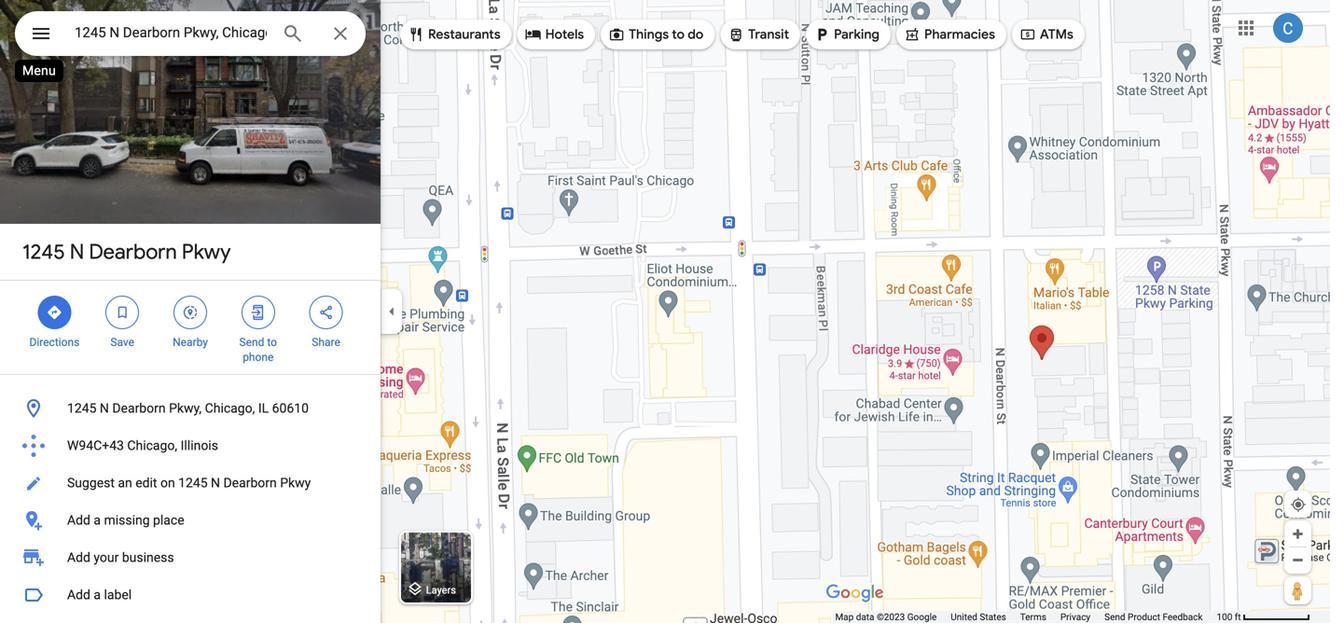 Task type: describe. For each thing, give the bounding box(es) containing it.

[[182, 302, 199, 323]]

0 vertical spatial pkwy
[[182, 239, 231, 265]]

restaurants
[[428, 26, 501, 43]]

 search field
[[15, 11, 366, 60]]

layers
[[426, 585, 456, 596]]

send for send to phone
[[239, 336, 265, 349]]

send product feedback
[[1105, 612, 1203, 623]]


[[250, 302, 267, 323]]

missing
[[104, 513, 150, 528]]

pharmacies
[[925, 26, 996, 43]]

map
[[836, 612, 854, 623]]

w94c+43 chicago, illinois button
[[0, 427, 381, 465]]

w94c+43
[[67, 438, 124, 454]]

footer inside google maps element
[[836, 611, 1217, 623]]

nearby
[[173, 336, 208, 349]]

pkwy,
[[169, 401, 202, 416]]

things
[[629, 26, 669, 43]]

label
[[104, 587, 132, 603]]

on
[[160, 476, 175, 491]]

to inside send to phone
[[267, 336, 277, 349]]

parking
[[834, 26, 880, 43]]

privacy
[[1061, 612, 1091, 623]]

atms
[[1041, 26, 1074, 43]]

2 vertical spatial n
[[211, 476, 220, 491]]

2 vertical spatial 1245
[[178, 476, 208, 491]]

add a label
[[67, 587, 132, 603]]


[[525, 24, 542, 45]]

suggest an edit on 1245 n dearborn pkwy button
[[0, 465, 381, 502]]

1245 n dearborn pkwy main content
[[0, 0, 381, 623]]

united
[[951, 612, 978, 623]]

a for label
[[94, 587, 101, 603]]

 parking
[[814, 24, 880, 45]]

dearborn for pkwy,
[[112, 401, 166, 416]]

1245 for 1245 n dearborn pkwy, chicago, il 60610
[[67, 401, 97, 416]]

0 horizontal spatial chicago,
[[127, 438, 177, 454]]

business
[[122, 550, 174, 566]]

1245 n dearborn pkwy, chicago, il 60610
[[67, 401, 309, 416]]

your
[[94, 550, 119, 566]]

100
[[1217, 612, 1233, 623]]

n for 1245 n dearborn pkwy
[[70, 239, 84, 265]]

©2023
[[877, 612, 906, 623]]

add for add your business
[[67, 550, 90, 566]]

product
[[1128, 612, 1161, 623]]

 transit
[[728, 24, 790, 45]]

place
[[153, 513, 184, 528]]

send product feedback button
[[1105, 611, 1203, 623]]

show street view coverage image
[[1285, 577, 1312, 605]]

states
[[980, 612, 1007, 623]]

n for 1245 n dearborn pkwy, chicago, il 60610
[[100, 401, 109, 416]]

collapse side panel image
[[382, 301, 402, 322]]

1245 n dearborn pkwy
[[22, 239, 231, 265]]

google
[[908, 612, 937, 623]]

add your business
[[67, 550, 174, 566]]



Task type: vqa. For each thing, say whether or not it's contained in the screenshot.
'Show Street View coverage' 'image' at the right of page
yes



Task type: locate. For each thing, give the bounding box(es) containing it.
chicago, left il
[[205, 401, 255, 416]]

1 vertical spatial send
[[1105, 612, 1126, 623]]

add for add a label
[[67, 587, 90, 603]]

terms button
[[1021, 611, 1047, 623]]


[[408, 24, 425, 45]]

share
[[312, 336, 341, 349]]

2 vertical spatial dearborn
[[224, 476, 277, 491]]

1245 right on
[[178, 476, 208, 491]]

1 vertical spatial a
[[94, 587, 101, 603]]

1245 up 
[[22, 239, 65, 265]]

an
[[118, 476, 132, 491]]

add a missing place button
[[0, 502, 381, 539]]

add a missing place
[[67, 513, 184, 528]]

 button
[[15, 11, 67, 60]]

add your business link
[[0, 539, 381, 577]]

1245
[[22, 239, 65, 265], [67, 401, 97, 416], [178, 476, 208, 491]]


[[814, 24, 831, 45]]

dearborn up 
[[89, 239, 177, 265]]

pkwy inside button
[[280, 476, 311, 491]]

hotels
[[546, 26, 584, 43]]

send to phone
[[239, 336, 277, 364]]

edit
[[136, 476, 157, 491]]

chicago,
[[205, 401, 255, 416], [127, 438, 177, 454]]

feedback
[[1163, 612, 1203, 623]]

data
[[856, 612, 875, 623]]

w94c+43 chicago, illinois
[[67, 438, 218, 454]]

send
[[239, 336, 265, 349], [1105, 612, 1126, 623]]

a inside 'button'
[[94, 513, 101, 528]]

0 vertical spatial to
[[672, 26, 685, 43]]

add a label button
[[0, 577, 381, 614]]

google maps element
[[0, 0, 1331, 623]]

1 horizontal spatial 1245
[[67, 401, 97, 416]]

2 horizontal spatial 1245
[[178, 476, 208, 491]]


[[46, 302, 63, 323]]

dearborn down the w94c+43 chicago, illinois button
[[224, 476, 277, 491]]

dearborn
[[89, 239, 177, 265], [112, 401, 166, 416], [224, 476, 277, 491]]

show your location image
[[1291, 497, 1308, 513]]


[[609, 24, 625, 45]]

1 horizontal spatial pkwy
[[280, 476, 311, 491]]

to inside ' things to do'
[[672, 26, 685, 43]]

send for send product feedback
[[1105, 612, 1126, 623]]

zoom in image
[[1292, 527, 1306, 541]]

2 a from the top
[[94, 587, 101, 603]]


[[30, 20, 52, 47]]

do
[[688, 26, 704, 43]]

 things to do
[[609, 24, 704, 45]]

suggest an edit on 1245 n dearborn pkwy
[[67, 476, 311, 491]]

1 vertical spatial pkwy
[[280, 476, 311, 491]]

1 a from the top
[[94, 513, 101, 528]]

n up w94c+43
[[100, 401, 109, 416]]

add down suggest
[[67, 513, 90, 528]]

united states
[[951, 612, 1007, 623]]

to
[[672, 26, 685, 43], [267, 336, 277, 349]]

0 vertical spatial send
[[239, 336, 265, 349]]

add
[[67, 513, 90, 528], [67, 550, 90, 566], [67, 587, 90, 603]]

1245 n dearborn pkwy, chicago, il 60610 button
[[0, 390, 381, 427]]


[[728, 24, 745, 45]]

privacy button
[[1061, 611, 1091, 623]]

0 vertical spatial add
[[67, 513, 90, 528]]

n down 'illinois'
[[211, 476, 220, 491]]

chicago, up edit
[[127, 438, 177, 454]]

add inside button
[[67, 587, 90, 603]]

send up phone
[[239, 336, 265, 349]]

a for missing
[[94, 513, 101, 528]]

footer
[[836, 611, 1217, 623]]

0 vertical spatial dearborn
[[89, 239, 177, 265]]

1245 up w94c+43
[[67, 401, 97, 416]]

1 horizontal spatial n
[[100, 401, 109, 416]]

1 vertical spatial to
[[267, 336, 277, 349]]

dearborn up w94c+43 chicago, illinois
[[112, 401, 166, 416]]

60610
[[272, 401, 309, 416]]


[[114, 302, 131, 323]]

pkwy down 60610
[[280, 476, 311, 491]]

 atms
[[1020, 24, 1074, 45]]

dearborn for pkwy
[[89, 239, 177, 265]]

add left label
[[67, 587, 90, 603]]

pkwy up the 
[[182, 239, 231, 265]]

100 ft button
[[1217, 612, 1311, 623]]


[[318, 302, 335, 323]]

directions
[[29, 336, 80, 349]]

transit
[[749, 26, 790, 43]]

0 horizontal spatial to
[[267, 336, 277, 349]]

zoom out image
[[1292, 553, 1306, 567]]

to up phone
[[267, 336, 277, 349]]

 restaurants
[[408, 24, 501, 45]]

terms
[[1021, 612, 1047, 623]]

google account: cat marinescu  
(ecaterina.marinescu@adept.ai) image
[[1274, 13, 1304, 43]]

map data ©2023 google
[[836, 612, 937, 623]]

1 vertical spatial add
[[67, 550, 90, 566]]

united states button
[[951, 611, 1007, 623]]

 hotels
[[525, 24, 584, 45]]

0 vertical spatial chicago,
[[205, 401, 255, 416]]

1 vertical spatial n
[[100, 401, 109, 416]]

n
[[70, 239, 84, 265], [100, 401, 109, 416], [211, 476, 220, 491]]

 pharmacies
[[904, 24, 996, 45]]

0 vertical spatial n
[[70, 239, 84, 265]]

il
[[258, 401, 269, 416]]

none field inside 1245 n dearborn pkwy, chicago, il 60610 field
[[75, 21, 267, 44]]

footer containing map data ©2023 google
[[836, 611, 1217, 623]]

send inside button
[[1105, 612, 1126, 623]]

a inside button
[[94, 587, 101, 603]]

3 add from the top
[[67, 587, 90, 603]]

2 vertical spatial add
[[67, 587, 90, 603]]

0 horizontal spatial 1245
[[22, 239, 65, 265]]

1 horizontal spatial send
[[1105, 612, 1126, 623]]

save
[[110, 336, 134, 349]]

suggest
[[67, 476, 115, 491]]

a
[[94, 513, 101, 528], [94, 587, 101, 603]]

1 horizontal spatial to
[[672, 26, 685, 43]]

actions for 1245 n dearborn pkwy region
[[0, 281, 381, 374]]

2 horizontal spatial n
[[211, 476, 220, 491]]

100 ft
[[1217, 612, 1242, 623]]

None field
[[75, 21, 267, 44]]


[[1020, 24, 1037, 45]]

n up directions
[[70, 239, 84, 265]]

add inside 'button'
[[67, 513, 90, 528]]

add left your
[[67, 550, 90, 566]]

0 horizontal spatial n
[[70, 239, 84, 265]]

to left do
[[672, 26, 685, 43]]

send inside send to phone
[[239, 336, 265, 349]]


[[904, 24, 921, 45]]

1 vertical spatial dearborn
[[112, 401, 166, 416]]

illinois
[[181, 438, 218, 454]]

phone
[[243, 351, 274, 364]]

0 vertical spatial a
[[94, 513, 101, 528]]

pkwy
[[182, 239, 231, 265], [280, 476, 311, 491]]

add for add a missing place
[[67, 513, 90, 528]]

1 vertical spatial 1245
[[67, 401, 97, 416]]

a left label
[[94, 587, 101, 603]]

0 vertical spatial 1245
[[22, 239, 65, 265]]

1 horizontal spatial chicago,
[[205, 401, 255, 416]]

send left 'product'
[[1105, 612, 1126, 623]]

1 add from the top
[[67, 513, 90, 528]]

ft
[[1235, 612, 1242, 623]]

2 add from the top
[[67, 550, 90, 566]]

a left missing
[[94, 513, 101, 528]]

0 horizontal spatial pkwy
[[182, 239, 231, 265]]

1245 N Dearborn Pkwy, Chicago, IL 60610 field
[[15, 11, 366, 56]]

1245 for 1245 n dearborn pkwy
[[22, 239, 65, 265]]

1 vertical spatial chicago,
[[127, 438, 177, 454]]

0 horizontal spatial send
[[239, 336, 265, 349]]



